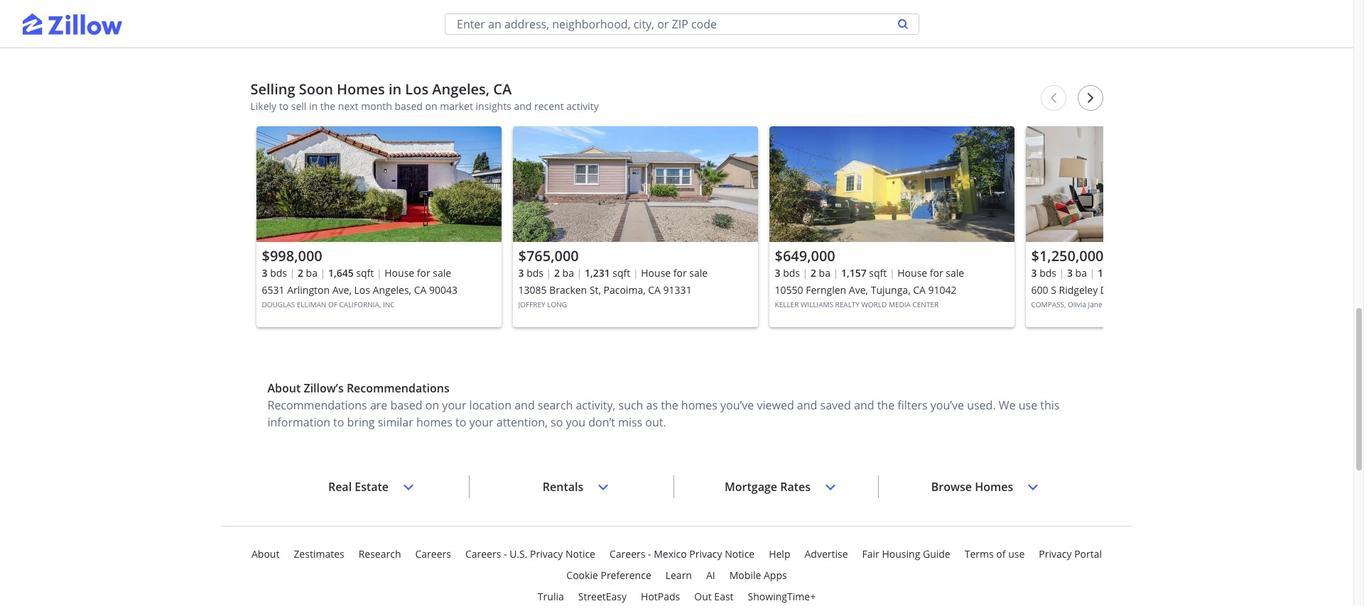 Task type: vqa. For each thing, say whether or not it's contained in the screenshot.
"(Nov" to the bottom
no



Task type: locate. For each thing, give the bounding box(es) containing it.
2 horizontal spatial sale
[[946, 267, 965, 280]]

01257585
[[1142, 300, 1175, 310]]

such
[[619, 398, 643, 414]]

selling
[[251, 80, 295, 99]]

privacy
[[530, 548, 563, 561], [690, 548, 722, 561], [1039, 548, 1072, 561]]

2 ba from the left
[[563, 267, 574, 280]]

2 horizontal spatial house
[[898, 267, 928, 280]]

1 horizontal spatial sqft
[[613, 267, 631, 280]]

sale inside "10550 fernglen ave, tujunga, ca 91042" element
[[946, 267, 965, 280]]

search image
[[898, 18, 909, 29]]

10550 fernglen ave, tujunga, ca 91042 keller williams realty world media center
[[775, 284, 957, 310]]

0 horizontal spatial 2 ba
[[298, 267, 318, 280]]

notice for careers - u.s. privacy notice
[[566, 548, 596, 561]]

you
[[566, 415, 586, 431]]

3 ba from the left
[[819, 267, 831, 280]]

sale up 90043
[[433, 267, 451, 280]]

2 horizontal spatial sqft
[[869, 267, 887, 280]]

4 bds from the left
[[1040, 267, 1057, 280]]

zestimates
[[294, 548, 344, 561]]

0 horizontal spatial careers
[[415, 548, 451, 561]]

house for sale for $765,000
[[641, 267, 708, 280]]

ave,
[[332, 284, 352, 297], [849, 284, 868, 297]]

bds inside 6531 arlington ave, los angeles, ca 90043 element
[[270, 267, 287, 280]]

1,645
[[328, 267, 354, 280]]

1 privacy from the left
[[530, 548, 563, 561]]

terms
[[965, 548, 994, 561]]

for for $649,000
[[930, 267, 944, 280]]

house for $765,000
[[641, 267, 671, 280]]

2 2 from the left
[[554, 267, 560, 280]]

0 vertical spatial on
[[425, 99, 437, 113]]

bds
[[270, 267, 287, 280], [527, 267, 544, 280], [783, 267, 800, 280], [1040, 267, 1057, 280]]

1 horizontal spatial homes
[[975, 480, 1014, 495]]

1 horizontal spatial notice
[[725, 548, 755, 561]]

careers left u.s.
[[465, 548, 501, 561]]

careers up preference
[[610, 548, 646, 561]]

1 horizontal spatial ave,
[[849, 284, 868, 297]]

0 horizontal spatial you've
[[721, 398, 754, 414]]

zillow logo image
[[23, 0, 122, 48]]

real
[[328, 480, 352, 495]]

house for sale for $998,000
[[385, 267, 451, 280]]

sqft inside 6531 arlington ave, los angeles, ca 90043 element
[[356, 267, 374, 280]]

mexico
[[654, 548, 687, 561]]

1,157
[[841, 267, 867, 280]]

and up attention,
[[515, 398, 535, 414]]

3 2 ba from the left
[[811, 267, 831, 280]]

3 careers from the left
[[610, 548, 646, 561]]

1 horizontal spatial los
[[405, 80, 429, 99]]

1 horizontal spatial house for sale
[[641, 267, 708, 280]]

house inside "10550 fernglen ave, tujunga, ca 91042" element
[[898, 267, 928, 280]]

1 vertical spatial based
[[390, 398, 423, 414]]

2 careers from the left
[[465, 548, 501, 561]]

3 for from the left
[[930, 267, 944, 280]]

house for sale inside "10550 fernglen ave, tujunga, ca 91042" element
[[898, 267, 965, 280]]

media
[[889, 300, 911, 310]]

0 horizontal spatial in
[[309, 99, 318, 113]]

browse
[[931, 480, 972, 495]]

1 3 bds from the left
[[262, 267, 287, 280]]

0 horizontal spatial homes
[[337, 80, 385, 99]]

0 horizontal spatial sale
[[433, 267, 451, 280]]

based up similar
[[390, 398, 423, 414]]

ba inside 600 s ridgeley dr penthouse 9, los angeles, ca 90036 element
[[1076, 267, 1087, 280]]

angeles,
[[432, 80, 490, 99], [373, 284, 412, 297], [1204, 284, 1243, 297]]

0 vertical spatial your
[[442, 398, 467, 414]]

2 house for sale from the left
[[641, 267, 708, 280]]

1 vertical spatial your
[[469, 415, 494, 431]]

privacy left the portal
[[1039, 548, 1072, 561]]

ba inside 13085 bracken st, pacoima, ca 91331 element
[[563, 267, 574, 280]]

2 inside 6531 arlington ave, los angeles, ca 90043 element
[[298, 267, 303, 280]]

browse homes
[[931, 480, 1014, 495]]

1 horizontal spatial you've
[[931, 398, 964, 414]]

2 up arlington
[[298, 267, 303, 280]]

insights
[[476, 99, 512, 113]]

in right sell
[[309, 99, 318, 113]]

0 horizontal spatial house for sale
[[385, 267, 451, 280]]

3 bds inside 6531 arlington ave, los angeles, ca 90043 element
[[262, 267, 287, 280]]

1 - from the left
[[504, 548, 507, 561]]

1 notice from the left
[[566, 548, 596, 561]]

ai
[[706, 569, 715, 583]]

- left u.s.
[[504, 548, 507, 561]]

1 horizontal spatial careers
[[465, 548, 501, 561]]

1 horizontal spatial homes
[[681, 398, 718, 414]]

for up 91331
[[674, 267, 687, 280]]

bds up the 6531 on the top left of the page
[[270, 267, 287, 280]]

3 house from the left
[[898, 267, 928, 280]]

3 bds for $998,000
[[262, 267, 287, 280]]

3 inside "10550 fernglen ave, tujunga, ca 91042" element
[[775, 267, 781, 280]]

privacy for u.s.
[[530, 548, 563, 561]]

house for sale inside 13085 bracken st, pacoima, ca 91331 element
[[641, 267, 708, 280]]

to left sell
[[279, 99, 289, 113]]

ba up ridgeley at top right
[[1076, 267, 1087, 280]]

based
[[395, 99, 423, 113], [390, 398, 423, 414]]

1 ave, from the left
[[332, 284, 352, 297]]

9,
[[1175, 284, 1183, 297]]

1 bds from the left
[[270, 267, 287, 280]]

1 sqft from the left
[[356, 267, 374, 280]]

2 for from the left
[[674, 267, 687, 280]]

homes
[[681, 398, 718, 414], [416, 415, 453, 431]]

2 ave, from the left
[[849, 284, 868, 297]]

selling soon homes in los angeles, ca likely to sell in the next month based on market insights and recent activity
[[251, 80, 599, 113]]

0 horizontal spatial angeles,
[[373, 284, 412, 297]]

3 down $1,250,000
[[1067, 267, 1073, 280]]

los
[[405, 80, 429, 99], [354, 284, 370, 297], [1186, 284, 1202, 297]]

and left recent
[[514, 99, 532, 113]]

0 horizontal spatial homes
[[416, 415, 453, 431]]

2 ba for $998,000
[[298, 267, 318, 280]]

ridgeley
[[1059, 284, 1098, 297]]

to left bring
[[333, 415, 344, 431]]

bds inside "10550 fernglen ave, tujunga, ca 91042" element
[[783, 267, 800, 280]]

2 ba inside 6531 arlington ave, los angeles, ca 90043 element
[[298, 267, 318, 280]]

the inside "selling soon homes in los angeles, ca likely to sell in the next month based on market insights and recent activity"
[[320, 99, 336, 113]]

market
[[440, 99, 473, 113]]

1 horizontal spatial the
[[661, 398, 678, 414]]

careers inside 'link'
[[465, 548, 501, 561]]

4 3 from the left
[[1032, 267, 1037, 280]]

3 sale from the left
[[946, 267, 965, 280]]

ca
[[493, 80, 512, 99], [414, 284, 427, 297], [648, 284, 661, 297], [913, 284, 926, 297], [1246, 284, 1258, 297]]

2 sqft from the left
[[613, 267, 631, 280]]

about inside about zillow's recommendations recommendations are based on your location and search activity, such as the homes you've viewed and saved and the filters you've used. we use this information to bring similar homes to your attention, so you don't miss out.
[[268, 381, 301, 397]]

the
[[320, 99, 336, 113], [661, 398, 678, 414], [877, 398, 895, 414]]

1 vertical spatial homes
[[975, 480, 1014, 495]]

angeles, up the inc
[[373, 284, 412, 297]]

1 careers from the left
[[415, 548, 451, 561]]

list containing $998,000
[[251, 121, 1271, 340]]

mobile apps link
[[730, 568, 787, 585]]

ba inside "10550 fernglen ave, tujunga, ca 91042" element
[[819, 267, 831, 280]]

notice up the cookie
[[566, 548, 596, 561]]

in up month
[[389, 80, 402, 99]]

privacy inside 'link'
[[530, 548, 563, 561]]

sale for $765,000
[[690, 267, 708, 280]]

used.
[[967, 398, 996, 414]]

ave, inside 10550 fernglen ave, tujunga, ca 91042 keller williams realty world media center
[[849, 284, 868, 297]]

1 ba from the left
[[306, 267, 318, 280]]

ave, for $998,000
[[332, 284, 352, 297]]

3 inside $765,000 group
[[518, 267, 524, 280]]

- inside 'link'
[[504, 548, 507, 561]]

house inside 6531 arlington ave, los angeles, ca 90043 element
[[385, 267, 414, 280]]

preference
[[601, 569, 652, 583]]

careers
[[415, 548, 451, 561], [465, 548, 501, 561], [610, 548, 646, 561]]

3 bds up the 6531 on the top left of the page
[[262, 267, 287, 280]]

0 horizontal spatial the
[[320, 99, 336, 113]]

2 notice from the left
[[725, 548, 755, 561]]

$998,000
[[262, 247, 322, 266]]

2 house from the left
[[641, 267, 671, 280]]

1 vertical spatial on
[[425, 398, 439, 414]]

filters
[[898, 398, 928, 414]]

ave, down 1,157
[[849, 284, 868, 297]]

3 bds
[[262, 267, 287, 280], [518, 267, 544, 280], [775, 267, 800, 280], [1032, 267, 1057, 280]]

ba up fernglen
[[819, 267, 831, 280]]

0 horizontal spatial to
[[279, 99, 289, 113]]

bracken
[[549, 284, 587, 297]]

careers right research
[[415, 548, 451, 561]]

0 horizontal spatial house
[[385, 267, 414, 280]]

about
[[268, 381, 301, 397], [252, 548, 280, 561]]

center
[[913, 300, 939, 310]]

house
[[385, 267, 414, 280], [641, 267, 671, 280], [898, 267, 928, 280]]

about left zestimates
[[252, 548, 280, 561]]

bds up s
[[1040, 267, 1057, 280]]

2 down $765,000
[[554, 267, 560, 280]]

sale up 91331
[[690, 267, 708, 280]]

the left next
[[320, 99, 336, 113]]

recommendations
[[347, 381, 450, 397], [268, 398, 367, 414]]

careers - mexico privacy notice link
[[610, 547, 755, 564]]

1 on from the top
[[425, 99, 437, 113]]

2 horizontal spatial to
[[456, 415, 466, 431]]

careers for careers - u.s. privacy notice
[[465, 548, 501, 561]]

sqft inside 13085 bracken st, pacoima, ca 91331 element
[[613, 267, 631, 280]]

on right are
[[425, 398, 439, 414]]

2 ba for $649,000
[[811, 267, 831, 280]]

10550
[[775, 284, 803, 297]]

house up '10550 fernglen ave, tujunga, ca 91042' link
[[898, 267, 928, 280]]

4 ba from the left
[[1076, 267, 1087, 280]]

2 bds from the left
[[527, 267, 544, 280]]

cookie preference
[[567, 569, 652, 583]]

0 vertical spatial use
[[1019, 398, 1038, 414]]

3 up the 6531 on the top left of the page
[[262, 267, 268, 280]]

you've left used.
[[931, 398, 964, 414]]

fernglen
[[806, 284, 847, 297]]

bds up 13085
[[527, 267, 544, 280]]

house for sale for $649,000
[[898, 267, 965, 280]]

1 vertical spatial about
[[252, 548, 280, 561]]

0 horizontal spatial privacy
[[530, 548, 563, 561]]

2 horizontal spatial privacy
[[1039, 548, 1072, 561]]

3 up 600
[[1032, 267, 1037, 280]]

3 house for sale from the left
[[898, 267, 965, 280]]

2 - from the left
[[648, 548, 651, 561]]

house up '6531 arlington ave, los angeles, ca 90043' link
[[385, 267, 414, 280]]

and inside "selling soon homes in los angeles, ca likely to sell in the next month based on market insights and recent activity"
[[514, 99, 532, 113]]

3 for $649,000
[[775, 267, 781, 280]]

real estate
[[328, 480, 389, 495]]

0 vertical spatial homes
[[337, 80, 385, 99]]

mobile apps
[[730, 569, 787, 583]]

notice
[[566, 548, 596, 561], [725, 548, 755, 561]]

u.s.
[[510, 548, 528, 561]]

homes right similar
[[416, 415, 453, 431]]

bds inside 13085 bracken st, pacoima, ca 91331 element
[[527, 267, 544, 280]]

soon
[[299, 80, 333, 99]]

los inside 600 s ridgeley dr penthouse 9, los angeles, ca 90036
[[1186, 284, 1202, 297]]

you've
[[721, 398, 754, 414], [931, 398, 964, 414]]

the right as
[[661, 398, 678, 414]]

1 horizontal spatial 2 ba
[[554, 267, 574, 280]]

advertise link
[[805, 547, 848, 564]]

1 horizontal spatial for
[[674, 267, 687, 280]]

on left market
[[425, 99, 437, 113]]

bds for $998,000
[[270, 267, 287, 280]]

1 2 ba from the left
[[298, 267, 318, 280]]

3 2 from the left
[[811, 267, 817, 280]]

estate
[[355, 480, 389, 495]]

on inside "selling soon homes in los angeles, ca likely to sell in the next month based on market insights and recent activity"
[[425, 99, 437, 113]]

3 bds up 13085
[[518, 267, 544, 280]]

viewed
[[757, 398, 794, 414]]

use right we
[[1019, 398, 1038, 414]]

angeles, inside 6531 arlington ave, los angeles, ca 90043 douglas elliman of california, inc
[[373, 284, 412, 297]]

0 horizontal spatial -
[[504, 548, 507, 561]]

search
[[538, 398, 573, 414]]

bds for $765,000
[[527, 267, 544, 280]]

1 horizontal spatial -
[[648, 548, 651, 561]]

sale
[[433, 267, 451, 280], [690, 267, 708, 280], [946, 267, 965, 280]]

list
[[251, 121, 1271, 340]]

house for sale up 90043
[[385, 267, 451, 280]]

3 bds up 10550
[[775, 267, 800, 280]]

2 horizontal spatial angeles,
[[1204, 284, 1243, 297]]

600 s ridgeley dr penthouse 9, los angeles, ca 90036 image
[[1026, 127, 1271, 242]]

0 vertical spatial about
[[268, 381, 301, 397]]

0 vertical spatial based
[[395, 99, 423, 113]]

and left saved
[[797, 398, 818, 414]]

sale inside 13085 bracken st, pacoima, ca 91331 element
[[690, 267, 708, 280]]

2 privacy from the left
[[690, 548, 722, 561]]

house for sale inside 6531 arlington ave, los angeles, ca 90043 element
[[385, 267, 451, 280]]

ca inside 10550 fernglen ave, tujunga, ca 91042 keller williams realty world media center
[[913, 284, 926, 297]]

homes right browse
[[975, 480, 1014, 495]]

0 horizontal spatial sqft
[[356, 267, 374, 280]]

mobile
[[730, 569, 761, 583]]

information
[[268, 415, 330, 431]]

sqft
[[356, 267, 374, 280], [613, 267, 631, 280], [869, 267, 887, 280]]

1 house for sale from the left
[[385, 267, 451, 280]]

for for $765,000
[[674, 267, 687, 280]]

1 horizontal spatial privacy
[[690, 548, 722, 561]]

0 vertical spatial in
[[389, 80, 402, 99]]

notice up mobile
[[725, 548, 755, 561]]

based right month
[[395, 99, 423, 113]]

ave, inside 6531 arlington ave, los angeles, ca 90043 douglas elliman of california, inc
[[332, 284, 352, 297]]

2 for $649,000
[[811, 267, 817, 280]]

3 inside $998,000 group
[[262, 267, 268, 280]]

6531 arlington ave, los angeles, ca 90043 link
[[262, 282, 496, 299]]

$1,250,000 group
[[1026, 127, 1271, 328]]

ave, for $649,000
[[849, 284, 868, 297]]

2 2 ba from the left
[[554, 267, 574, 280]]

keller
[[775, 300, 799, 310]]

sqft up pacoima,
[[613, 267, 631, 280]]

for inside 6531 arlington ave, los angeles, ca 90043 element
[[417, 267, 430, 280]]

chevron left image
[[1048, 92, 1059, 104]]

ca inside "13085 bracken st, pacoima, ca 91331 joffrey long"
[[648, 284, 661, 297]]

house for sale up the 91042 on the top right of page
[[898, 267, 965, 280]]

3 for $998,000
[[262, 267, 268, 280]]

1 sale from the left
[[433, 267, 451, 280]]

0 vertical spatial recommendations
[[347, 381, 450, 397]]

0 horizontal spatial notice
[[566, 548, 596, 561]]

use right of
[[1009, 548, 1025, 561]]

3 up 13085
[[518, 267, 524, 280]]

homes right as
[[681, 398, 718, 414]]

1 horizontal spatial sale
[[690, 267, 708, 280]]

2 horizontal spatial 2 ba
[[811, 267, 831, 280]]

- for u.s.
[[504, 548, 507, 561]]

rentals button
[[531, 470, 618, 505]]

1,231 sqft
[[585, 267, 631, 280]]

1 horizontal spatial 2
[[554, 267, 560, 280]]

careers - mexico privacy notice
[[610, 548, 755, 561]]

1 you've from the left
[[721, 398, 754, 414]]

3 bds up 600
[[1032, 267, 1057, 280]]

zestimates link
[[294, 547, 344, 564]]

1 horizontal spatial angeles,
[[432, 80, 490, 99]]

1 3 from the left
[[262, 267, 268, 280]]

2 3 from the left
[[518, 267, 524, 280]]

3 bds inside "10550 fernglen ave, tujunga, ca 91042" element
[[775, 267, 800, 280]]

on inside about zillow's recommendations recommendations are based on your location and search activity, such as the homes you've viewed and saved and the filters you've used. we use this information to bring similar homes to your attention, so you don't miss out.
[[425, 398, 439, 414]]

you've left viewed at the bottom right
[[721, 398, 754, 414]]

sale inside 6531 arlington ave, los angeles, ca 90043 element
[[433, 267, 451, 280]]

0 horizontal spatial 2
[[298, 267, 303, 280]]

for up 90043
[[417, 267, 430, 280]]

4 3 bds from the left
[[1032, 267, 1057, 280]]

- left the mexico
[[648, 548, 651, 561]]

sqft up '6531 arlington ave, los angeles, ca 90043' link
[[356, 267, 374, 280]]

2 3 bds from the left
[[518, 267, 544, 280]]

sqft for $998,000
[[356, 267, 374, 280]]

saved
[[820, 398, 851, 414]]

angeles, up market
[[432, 80, 490, 99]]

to left attention,
[[456, 415, 466, 431]]

about up information
[[268, 381, 301, 397]]

0 horizontal spatial los
[[354, 284, 370, 297]]

0 vertical spatial homes
[[681, 398, 718, 414]]

douglas
[[262, 300, 295, 310]]

angeles, right 9,
[[1204, 284, 1243, 297]]

1 for from the left
[[417, 267, 430, 280]]

ave, down 1,645
[[332, 284, 352, 297]]

house for $649,000
[[898, 267, 928, 280]]

1 vertical spatial use
[[1009, 548, 1025, 561]]

$765,000 group
[[513, 127, 758, 328]]

your down location
[[469, 415, 494, 431]]

recommendations down zillow's at the bottom left of the page
[[268, 398, 367, 414]]

sqft inside "10550 fernglen ave, tujunga, ca 91042" element
[[869, 267, 887, 280]]

2 ba
[[298, 267, 318, 280], [554, 267, 574, 280], [811, 267, 831, 280]]

house inside 13085 bracken st, pacoima, ca 91331 element
[[641, 267, 671, 280]]

2 horizontal spatial 2
[[811, 267, 817, 280]]

the left filters
[[877, 398, 895, 414]]

privacy right u.s.
[[530, 548, 563, 561]]

los inside "selling soon homes in los angeles, ca likely to sell in the next month based on market insights and recent activity"
[[405, 80, 429, 99]]

sale for $649,000
[[946, 267, 965, 280]]

2 horizontal spatial for
[[930, 267, 944, 280]]

$649,000 group
[[769, 127, 1014, 328]]

sale up the 91042 on the top right of page
[[946, 267, 965, 280]]

1 2 from the left
[[298, 267, 303, 280]]

house for sale up 91331
[[641, 267, 708, 280]]

2 down $649,000
[[811, 267, 817, 280]]

3 3 from the left
[[775, 267, 781, 280]]

3 bds inside 13085 bracken st, pacoima, ca 91331 element
[[518, 267, 544, 280]]

out.
[[646, 415, 666, 431]]

streeteasy
[[578, 591, 627, 604]]

1 horizontal spatial house
[[641, 267, 671, 280]]

for inside 13085 bracken st, pacoima, ca 91331 element
[[674, 267, 687, 280]]

2 horizontal spatial los
[[1186, 284, 1202, 297]]

3 sqft from the left
[[869, 267, 887, 280]]

2 inside 13085 bracken st, pacoima, ca 91331 element
[[554, 267, 560, 280]]

2 ba inside 13085 bracken st, pacoima, ca 91331 element
[[554, 267, 574, 280]]

2 ba for $765,000
[[554, 267, 574, 280]]

2 horizontal spatial careers
[[610, 548, 646, 561]]

ba up arlington
[[306, 267, 318, 280]]

ba inside 6531 arlington ave, los angeles, ca 90043 element
[[306, 267, 318, 280]]

-
[[504, 548, 507, 561], [648, 548, 651, 561]]

for inside "10550 fernglen ave, tujunga, ca 91042" element
[[930, 267, 944, 280]]

0 horizontal spatial for
[[417, 267, 430, 280]]

location
[[469, 398, 512, 414]]

1 horizontal spatial in
[[389, 80, 402, 99]]

learn link
[[666, 568, 692, 585]]

600 s ridgeley dr penthouse 9, los angeles, ca 90036 element
[[1026, 127, 1271, 328]]

2 ba up arlington
[[298, 267, 318, 280]]

homes up next
[[337, 80, 385, 99]]

privacy up ai
[[690, 548, 722, 561]]

3 bds from the left
[[783, 267, 800, 280]]

ca inside "selling soon homes in los angeles, ca likely to sell in the next month based on market insights and recent activity"
[[493, 80, 512, 99]]

recommendations up are
[[347, 381, 450, 397]]

based inside about zillow's recommendations recommendations are based on your location and search activity, such as the homes you've viewed and saved and the filters you've used. we use this information to bring similar homes to your attention, so you don't miss out.
[[390, 398, 423, 414]]

3 3 bds from the left
[[775, 267, 800, 280]]

1 house from the left
[[385, 267, 414, 280]]

2 horizontal spatial house for sale
[[898, 267, 965, 280]]

terms of use
[[965, 548, 1025, 561]]

help link
[[769, 547, 791, 564]]

bds up 10550
[[783, 267, 800, 280]]

- for mexico
[[648, 548, 651, 561]]

2 ba up bracken
[[554, 267, 574, 280]]

house up 13085 bracken st, pacoima, ca 91331 link
[[641, 267, 671, 280]]

ba up bracken
[[563, 267, 574, 280]]

sqft up tujunga,
[[869, 267, 887, 280]]

ba for $765,000
[[563, 267, 574, 280]]

13085 bracken st, pacoima, ca 91331 element
[[513, 127, 758, 328]]

2 ba inside "10550 fernglen ave, tujunga, ca 91042" element
[[811, 267, 831, 280]]

2 ba up fernglen
[[811, 267, 831, 280]]

0 horizontal spatial ave,
[[332, 284, 352, 297]]

bds inside 600 s ridgeley dr penthouse 9, los angeles, ca 90036 element
[[1040, 267, 1057, 280]]

realty
[[835, 300, 860, 310]]

2 inside "10550 fernglen ave, tujunga, ca 91042" element
[[811, 267, 817, 280]]

2 sale from the left
[[690, 267, 708, 280]]

your left location
[[442, 398, 467, 414]]

notice inside 'link'
[[566, 548, 596, 561]]

for up the 91042 on the top right of page
[[930, 267, 944, 280]]

2 on from the top
[[425, 398, 439, 414]]

3 up 10550
[[775, 267, 781, 280]]

for
[[417, 267, 430, 280], [674, 267, 687, 280], [930, 267, 944, 280]]



Task type: describe. For each thing, give the bounding box(es) containing it.
privacy portal link
[[1039, 547, 1102, 564]]

1,157 sqft
[[841, 267, 887, 280]]

3 for $765,000
[[518, 267, 524, 280]]

1 horizontal spatial to
[[333, 415, 344, 431]]

notice for careers - mexico privacy notice
[[725, 548, 755, 561]]

privacy for mexico
[[690, 548, 722, 561]]

long
[[547, 300, 567, 310]]

about for about zillow's recommendations recommendations are based on your location and search activity, such as the homes you've viewed and saved and the filters you've used. we use this information to bring similar homes to your attention, so you don't miss out.
[[268, 381, 301, 397]]

compass,
[[1032, 300, 1066, 310]]

arlington
[[287, 284, 330, 297]]

91042
[[929, 284, 957, 297]]

chevron right image
[[1085, 92, 1096, 104]]

and right saved
[[854, 398, 875, 414]]

zillow's
[[304, 381, 344, 397]]

privacy portal
[[1039, 548, 1102, 561]]

fair housing guide link
[[862, 547, 951, 564]]

jane
[[1088, 300, 1103, 310]]

penthouse
[[1115, 284, 1172, 297]]

13085 bracken st, pacoima, ca 91331 image
[[513, 127, 758, 242]]

portal
[[1075, 548, 1102, 561]]

showingtime+ link
[[748, 589, 816, 606]]

los inside 6531 arlington ave, los angeles, ca 90043 douglas elliman of california, inc
[[354, 284, 370, 297]]

advertise
[[805, 548, 848, 561]]

activity,
[[576, 398, 616, 414]]

compass, olivia jane noh dre # 01257585
[[1032, 300, 1175, 310]]

pacoima,
[[604, 284, 646, 297]]

3 bds inside 600 s ridgeley dr penthouse 9, los angeles, ca 90036 element
[[1032, 267, 1057, 280]]

joffrey
[[518, 300, 546, 310]]

6531 arlington ave, los angeles, ca 90043 image
[[256, 127, 501, 242]]

out east link
[[695, 589, 734, 606]]

use inside terms of use link
[[1009, 548, 1025, 561]]

sqft for $649,000
[[869, 267, 887, 280]]

10550 fernglen ave, tujunga, ca 91042 element
[[769, 127, 1014, 328]]

as
[[646, 398, 658, 414]]

13085
[[518, 284, 547, 297]]

out east
[[695, 591, 734, 604]]

we
[[999, 398, 1016, 414]]

about for about
[[252, 548, 280, 561]]

2 for $998,000
[[298, 267, 303, 280]]

90036
[[1032, 301, 1060, 314]]

about link
[[252, 547, 280, 564]]

to inside "selling soon homes in los angeles, ca likely to sell in the next month based on market insights and recent activity"
[[279, 99, 289, 113]]

ba for $998,000
[[306, 267, 318, 280]]

trulia
[[538, 591, 564, 604]]

month
[[361, 99, 392, 113]]

$649,000
[[775, 247, 836, 266]]

3 privacy from the left
[[1039, 548, 1072, 561]]

real estate button
[[317, 470, 423, 505]]

use inside about zillow's recommendations recommendations are based on your location and search activity, such as the homes you've viewed and saved and the filters you've used. we use this information to bring similar homes to your attention, so you don't miss out.
[[1019, 398, 1038, 414]]

likely
[[251, 99, 277, 113]]

1 vertical spatial in
[[309, 99, 318, 113]]

rentals
[[543, 480, 584, 495]]

streeteasy link
[[578, 589, 627, 606]]

3 ba
[[1067, 267, 1087, 280]]

careers link
[[415, 547, 451, 564]]

careers for careers
[[415, 548, 451, 561]]

2 for $765,000
[[554, 267, 560, 280]]

s
[[1051, 284, 1057, 297]]

0 horizontal spatial your
[[442, 398, 467, 414]]

1,231
[[585, 267, 610, 280]]

williams
[[801, 300, 834, 310]]

1,645 sqft
[[328, 267, 374, 280]]

1 vertical spatial homes
[[416, 415, 453, 431]]

next
[[338, 99, 359, 113]]

this
[[1041, 398, 1060, 414]]

sale for $998,000
[[433, 267, 451, 280]]

6531
[[262, 284, 285, 297]]

3 bds for $765,000
[[518, 267, 544, 280]]

6531 arlington ave, los angeles, ca 90043 element
[[256, 127, 501, 328]]

help
[[769, 548, 791, 561]]

600
[[1032, 284, 1049, 297]]

homes inside 'browse homes' "dropdown button"
[[975, 480, 1014, 495]]

1 horizontal spatial your
[[469, 415, 494, 431]]

for for $998,000
[[417, 267, 430, 280]]

elliman
[[297, 300, 326, 310]]

sell
[[291, 99, 307, 113]]

ca inside 600 s ridgeley dr penthouse 9, los angeles, ca 90036
[[1246, 284, 1258, 297]]

rates
[[780, 480, 811, 495]]

miss
[[618, 415, 643, 431]]

3 bds for $649,000
[[775, 267, 800, 280]]

ca inside 6531 arlington ave, los angeles, ca 90043 douglas elliman of california, inc
[[414, 284, 427, 297]]

#
[[1136, 300, 1140, 310]]

olivia
[[1068, 300, 1087, 310]]

ba for $649,000
[[819, 267, 831, 280]]

showingtime+
[[748, 591, 816, 604]]

$998,000 group
[[256, 127, 501, 328]]

inc
[[383, 300, 395, 310]]

fair
[[862, 548, 880, 561]]

based inside "selling soon homes in los angeles, ca likely to sell in the next month based on market insights and recent activity"
[[395, 99, 423, 113]]

similar
[[378, 415, 413, 431]]

housing
[[882, 548, 921, 561]]

of
[[997, 548, 1006, 561]]

dre
[[1120, 300, 1134, 310]]

of
[[328, 300, 338, 310]]

careers for careers - mexico privacy notice
[[610, 548, 646, 561]]

bds for $649,000
[[783, 267, 800, 280]]

house for $998,000
[[385, 267, 414, 280]]

activity
[[567, 99, 599, 113]]

bring
[[347, 415, 375, 431]]

6531 arlington ave, los angeles, ca 90043 douglas elliman of california, inc
[[262, 284, 458, 310]]

angeles, inside 600 s ridgeley dr penthouse 9, los angeles, ca 90036
[[1204, 284, 1243, 297]]

mortgage rates button
[[714, 470, 845, 505]]

2 horizontal spatial the
[[877, 398, 895, 414]]

hotpads
[[641, 591, 680, 604]]

1,440
[[1098, 267, 1123, 280]]

1 vertical spatial recommendations
[[268, 398, 367, 414]]

homes inside "selling soon homes in los angeles, ca likely to sell in the next month based on market insights and recent activity"
[[337, 80, 385, 99]]

$1,250,000
[[1032, 247, 1104, 266]]

tujunga,
[[871, 284, 911, 297]]

browse homes button
[[920, 470, 1048, 505]]

angeles, inside "selling soon homes in los angeles, ca likely to sell in the next month based on market insights and recent activity"
[[432, 80, 490, 99]]

ai link
[[706, 568, 715, 585]]

cookie preference link
[[567, 568, 652, 585]]

10550 fernglen ave, tujunga, ca 91042 image
[[769, 127, 1014, 242]]

apps
[[764, 569, 787, 583]]

sqft for $765,000
[[613, 267, 631, 280]]

5 3 from the left
[[1067, 267, 1073, 280]]

2 you've from the left
[[931, 398, 964, 414]]

home recommendations carousel element
[[251, 80, 1271, 340]]

13085 bracken st, pacoima, ca 91331 link
[[518, 282, 752, 299]]

Search text field
[[446, 14, 885, 34]]

fair housing guide
[[862, 548, 951, 561]]

mortgage rates
[[725, 480, 811, 495]]



